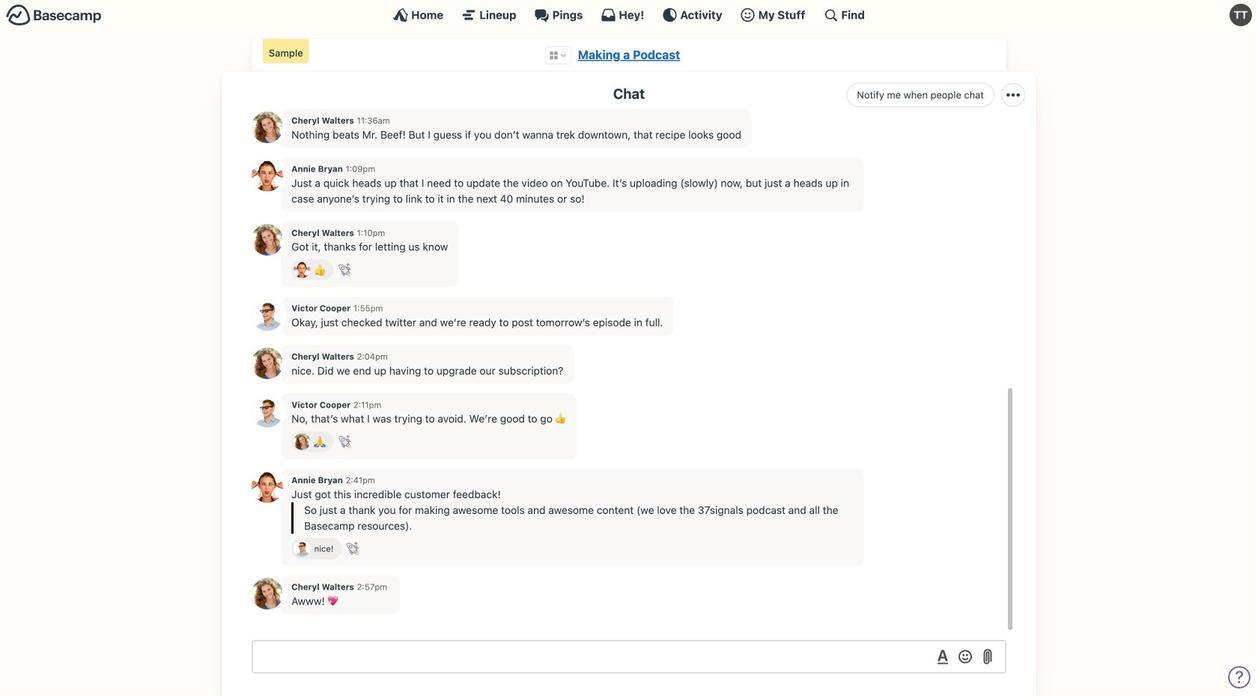 Task type: vqa. For each thing, say whether or not it's contained in the screenshot.
keyboard shortcut: ⌘ + / image
yes



Task type: describe. For each thing, give the bounding box(es) containing it.
2:41pm element
[[346, 475, 375, 485]]

cheryl walters image for 11:36am element
[[252, 112, 283, 143]]

cheryl walters image for the 2:04pm element
[[252, 348, 283, 379]]

1:55pm element
[[354, 303, 383, 313]]

victor cooper image for "1:55pm" element
[[252, 299, 283, 331]]

annie bryan image
[[252, 471, 283, 503]]

0 vertical spatial annie bryan image
[[252, 160, 283, 191]]

11:36am element
[[357, 115, 390, 126]]

2:04pm element
[[357, 351, 388, 361]]

2:11pm element
[[354, 400, 382, 410]]

1:10pm element
[[357, 228, 385, 238]]

victor cooper image inside victor c. boosted the chat with 'nice!' element
[[294, 540, 311, 557]]

1:09pm element
[[346, 164, 375, 174]]

keyboard shortcut: ⌘ + / image
[[824, 7, 839, 22]]



Task type: locate. For each thing, give the bounding box(es) containing it.
1 horizontal spatial annie bryan image
[[294, 261, 311, 278]]

victor c. boosted the chat with 'nice!' element
[[292, 538, 342, 559]]

annie b. boosted the chat with '👍' element
[[292, 259, 334, 280]]

1 vertical spatial victor cooper image
[[252, 396, 283, 427]]

2 cheryl walters image from the top
[[252, 578, 283, 610]]

annie bryan image inside annie b. boosted the chat with '👍' element
[[294, 261, 311, 278]]

2 vertical spatial victor cooper image
[[294, 540, 311, 557]]

cheryl walters image
[[252, 112, 283, 143], [252, 578, 283, 610]]

terry turtle image
[[1230, 4, 1253, 26]]

switch accounts image
[[6, 4, 102, 27]]

cheryl walters image for 1:10pm element
[[252, 224, 283, 255]]

None text field
[[252, 640, 1007, 674]]

1 vertical spatial annie bryan image
[[294, 261, 311, 278]]

victor cooper image for 2:11pm element
[[252, 396, 283, 427]]

0 vertical spatial cheryl walters image
[[252, 112, 283, 143]]

2 vertical spatial cheryl walters image
[[294, 433, 311, 450]]

0 horizontal spatial annie bryan image
[[252, 160, 283, 191]]

cheryl walters image inside "cheryl w. boosted the chat with '🙏'" element
[[294, 433, 311, 450]]

annie bryan image
[[252, 160, 283, 191], [294, 261, 311, 278]]

2:57pm element
[[357, 582, 387, 592]]

main element
[[0, 0, 1259, 29]]

1 cheryl walters image from the top
[[252, 112, 283, 143]]

breadcrumb element
[[252, 39, 1007, 71]]

cheryl w. boosted the chat with '🙏' element
[[292, 431, 334, 452]]

0 vertical spatial cheryl walters image
[[252, 224, 283, 255]]

0 vertical spatial victor cooper image
[[252, 299, 283, 331]]

1 vertical spatial cheryl walters image
[[252, 578, 283, 610]]

cheryl walters image
[[252, 224, 283, 255], [252, 348, 283, 379], [294, 433, 311, 450]]

cheryl walters image for 2:57pm "element"
[[252, 578, 283, 610]]

1 vertical spatial cheryl walters image
[[252, 348, 283, 379]]

victor cooper image
[[252, 299, 283, 331], [252, 396, 283, 427], [294, 540, 311, 557]]



